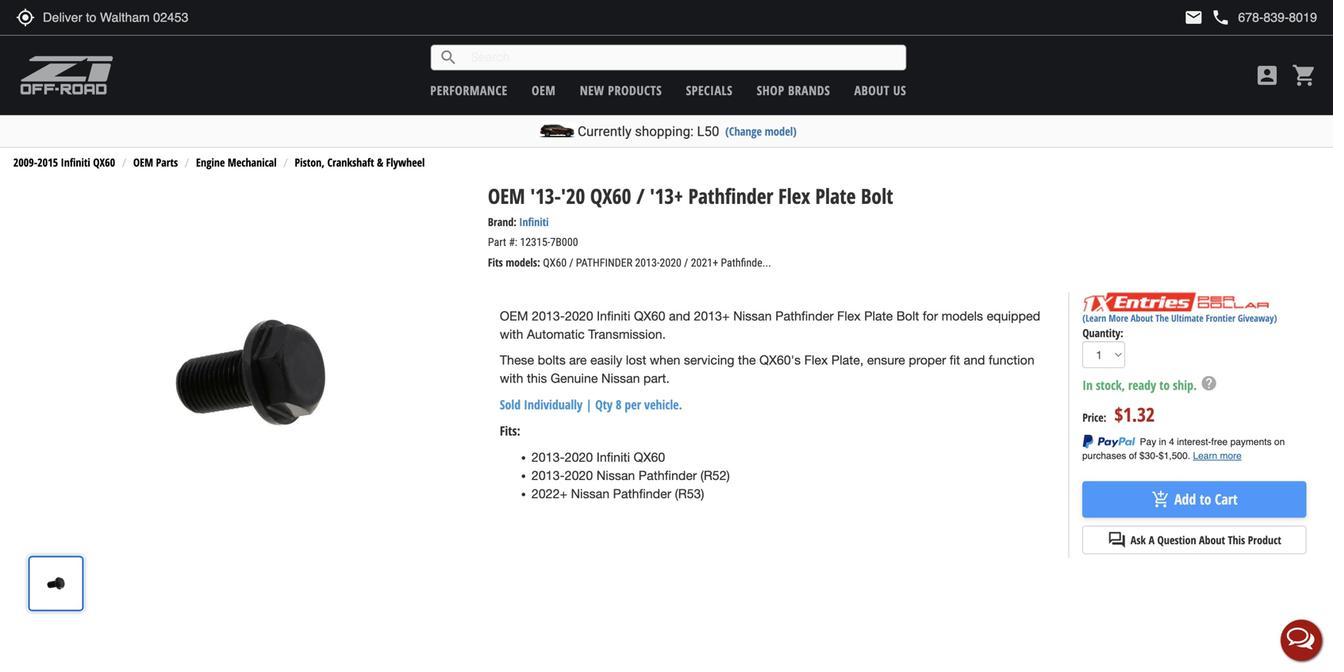 Task type: vqa. For each thing, say whether or not it's contained in the screenshot.
the 'OEM' within the OEM '08-'15 Nissan Rogue Front Sway Bar Bushing
no



Task type: locate. For each thing, give the bounding box(es) containing it.
(learn more about the ultimate frontier giveaway) link
[[1083, 312, 1278, 325]]

to left ship.
[[1160, 377, 1171, 394]]

and inside oem 2013-2020 infiniti qx60 and 2013+ nissan pathfinder flex plate bolt for models equipped with automatic transmission.
[[669, 309, 691, 324]]

2020
[[660, 256, 682, 270], [565, 309, 594, 324], [565, 450, 593, 465], [565, 468, 593, 483]]

oem inside oem 2013-2020 infiniti qx60 and 2013+ nissan pathfinder flex plate bolt for models equipped with automatic transmission.
[[500, 309, 529, 324]]

mail phone
[[1185, 8, 1231, 27]]

shopping_cart link
[[1289, 63, 1318, 88]]

2021+
[[691, 256, 719, 270]]

infiniti inside '2013-2020 infiniti qx60 2013-2020 nissan pathfinder (r52) 2022+ nissan pathfinder (r53)'
[[597, 450, 631, 465]]

oem
[[532, 82, 556, 99], [133, 155, 153, 170], [488, 182, 525, 210], [500, 309, 529, 324]]

oem up these
[[500, 309, 529, 324]]

flex inside oem 2013-2020 infiniti qx60 and 2013+ nissan pathfinder flex plate bolt for models equipped with automatic transmission.
[[838, 309, 861, 324]]

1 horizontal spatial bolt
[[897, 309, 920, 324]]

1 vertical spatial plate
[[865, 309, 893, 324]]

flex
[[779, 182, 811, 210], [838, 309, 861, 324], [805, 353, 828, 368]]

2 with from the top
[[500, 371, 524, 386]]

0 vertical spatial about
[[855, 82, 890, 99]]

nissan right 2013+
[[734, 309, 772, 324]]

infiniti
[[61, 155, 90, 170], [519, 214, 549, 229], [597, 309, 631, 324], [597, 450, 631, 465]]

models:
[[506, 255, 541, 270]]

1 vertical spatial with
[[500, 371, 524, 386]]

2022+
[[532, 487, 568, 501]]

about
[[855, 82, 890, 99], [1131, 312, 1154, 325], [1200, 533, 1226, 548]]

bolt inside oem '13-'20 qx60 / '13+ pathfinder flex plate bolt brand: infiniti part #: 12315-7b000 fits models: qx60 / pathfinder 2013-2020 / 2021+ pathfinde...
[[862, 182, 894, 210]]

individually
[[524, 396, 583, 413]]

1 vertical spatial bolt
[[897, 309, 920, 324]]

0 vertical spatial with
[[500, 327, 524, 342]]

lost
[[626, 353, 647, 368]]

qx60 for '13-
[[591, 182, 632, 210]]

fits
[[488, 255, 503, 270]]

genuine
[[551, 371, 598, 386]]

to inside in stock, ready to ship. help
[[1160, 377, 1171, 394]]

about left us
[[855, 82, 890, 99]]

qx60
[[93, 155, 115, 170], [591, 182, 632, 210], [543, 256, 567, 270], [634, 309, 666, 324], [634, 450, 666, 465]]

/ down 7b000 at left
[[570, 256, 574, 270]]

2 horizontal spatial about
[[1200, 533, 1226, 548]]

account_box link
[[1251, 63, 1285, 88]]

qx60 up transmission.
[[634, 309, 666, 324]]

2013- inside oem 2013-2020 infiniti qx60 and 2013+ nissan pathfinder flex plate bolt for models equipped with automatic transmission.
[[532, 309, 565, 324]]

pathfinder right '13+ at top
[[689, 182, 774, 210]]

nissan
[[734, 309, 772, 324], [602, 371, 640, 386], [597, 468, 635, 483], [571, 487, 610, 501]]

and left 2013+
[[669, 309, 691, 324]]

shopping:
[[635, 123, 694, 139]]

add
[[1175, 490, 1197, 509]]

currently shopping: l50 (change model)
[[578, 123, 797, 139]]

1 vertical spatial flex
[[838, 309, 861, 324]]

(r52)
[[701, 468, 730, 483]]

'13+
[[650, 182, 684, 210]]

0 vertical spatial to
[[1160, 377, 1171, 394]]

per
[[625, 396, 642, 413]]

0 horizontal spatial to
[[1160, 377, 1171, 394]]

oem for parts
[[133, 155, 153, 170]]

piston, crankshaft & flywheel link
[[295, 155, 425, 170]]

about us
[[855, 82, 907, 99]]

proper
[[909, 353, 947, 368]]

qx60 left oem parts
[[93, 155, 115, 170]]

1 vertical spatial and
[[964, 353, 986, 368]]

2 horizontal spatial /
[[685, 256, 689, 270]]

2013-
[[635, 256, 660, 270], [532, 309, 565, 324], [532, 450, 565, 465], [532, 468, 565, 483]]

sold
[[500, 396, 521, 413]]

oem left the 'parts'
[[133, 155, 153, 170]]

qx60 right '20
[[591, 182, 632, 210]]

0 horizontal spatial /
[[570, 256, 574, 270]]

pathfinder inside oem 2013-2020 infiniti qx60 and 2013+ nissan pathfinder flex plate bolt for models equipped with automatic transmission.
[[776, 309, 834, 324]]

2013+
[[694, 309, 730, 324]]

flex down model)
[[779, 182, 811, 210]]

when
[[650, 353, 681, 368]]

infiniti inside oem 2013-2020 infiniti qx60 and 2013+ nissan pathfinder flex plate bolt for models equipped with automatic transmission.
[[597, 309, 631, 324]]

oem up brand:
[[488, 182, 525, 210]]

flex inside oem '13-'20 qx60 / '13+ pathfinder flex plate bolt brand: infiniti part #: 12315-7b000 fits models: qx60 / pathfinder 2013-2020 / 2021+ pathfinde...
[[779, 182, 811, 210]]

2020 inside oem 2013-2020 infiniti qx60 and 2013+ nissan pathfinder flex plate bolt for models equipped with automatic transmission.
[[565, 309, 594, 324]]

/
[[637, 182, 645, 210], [570, 256, 574, 270], [685, 256, 689, 270]]

vehicle.
[[645, 396, 683, 413]]

infiniti up 12315-
[[519, 214, 549, 229]]

0 horizontal spatial about
[[855, 82, 890, 99]]

z1 motorsports logo image
[[20, 56, 114, 95]]

2013-2020 infiniti qx60 2013-2020 nissan pathfinder (r52) 2022+ nissan pathfinder (r53)
[[532, 450, 734, 501]]

pathfinder inside oem '13-'20 qx60 / '13+ pathfinder flex plate bolt brand: infiniti part #: 12315-7b000 fits models: qx60 / pathfinder 2013-2020 / 2021+ pathfinde...
[[689, 182, 774, 210]]

12315-
[[520, 236, 551, 249]]

infiniti down 8
[[597, 450, 631, 465]]

flex up plate,
[[838, 309, 861, 324]]

with down these
[[500, 371, 524, 386]]

shop
[[757, 82, 785, 99]]

and right fit
[[964, 353, 986, 368]]

giveaway)
[[1239, 312, 1278, 325]]

bolt
[[862, 182, 894, 210], [897, 309, 920, 324]]

flex inside these bolts are easily lost when servicing the qx60's flex plate, ensure proper fit and function with this genuine nissan part.
[[805, 353, 828, 368]]

0 horizontal spatial plate
[[816, 182, 856, 210]]

(learn more about the ultimate frontier giveaway)
[[1083, 312, 1278, 325]]

flex left plate,
[[805, 353, 828, 368]]

mechanical
[[228, 155, 277, 170]]

'20
[[561, 182, 585, 210]]

2009-
[[13, 155, 37, 170]]

/ left '13+ at top
[[637, 182, 645, 210]]

0 vertical spatial and
[[669, 309, 691, 324]]

0 vertical spatial plate
[[816, 182, 856, 210]]

1 horizontal spatial and
[[964, 353, 986, 368]]

automatic
[[527, 327, 585, 342]]

ensure
[[868, 353, 906, 368]]

pathfinder left (r53)
[[613, 487, 672, 501]]

with inside oem 2013-2020 infiniti qx60 and 2013+ nissan pathfinder flex plate bolt for models equipped with automatic transmission.
[[500, 327, 524, 342]]

this
[[527, 371, 547, 386]]

to
[[1160, 377, 1171, 394], [1200, 490, 1212, 509]]

infiniti up transmission.
[[597, 309, 631, 324]]

help
[[1201, 375, 1218, 392]]

performance link
[[431, 82, 508, 99]]

plate
[[816, 182, 856, 210], [865, 309, 893, 324]]

infiniti inside oem '13-'20 qx60 / '13+ pathfinder flex plate bolt brand: infiniti part #: 12315-7b000 fits models: qx60 / pathfinder 2013-2020 / 2021+ pathfinde...
[[519, 214, 549, 229]]

piston,
[[295, 155, 325, 170]]

0 horizontal spatial bolt
[[862, 182, 894, 210]]

oem inside oem '13-'20 qx60 / '13+ pathfinder flex plate bolt brand: infiniti part #: 12315-7b000 fits models: qx60 / pathfinder 2013-2020 / 2021+ pathfinde...
[[488, 182, 525, 210]]

0 vertical spatial flex
[[779, 182, 811, 210]]

nissan down easily
[[602, 371, 640, 386]]

infiniti right '2015'
[[61, 155, 90, 170]]

2015
[[37, 155, 58, 170]]

qx60 inside oem 2013-2020 infiniti qx60 and 2013+ nissan pathfinder flex plate bolt for models equipped with automatic transmission.
[[634, 309, 666, 324]]

pathfinder
[[689, 182, 774, 210], [776, 309, 834, 324], [639, 468, 697, 483], [613, 487, 672, 501]]

shop brands link
[[757, 82, 831, 99]]

l50
[[697, 123, 720, 139]]

qx60 inside '2013-2020 infiniti qx60 2013-2020 nissan pathfinder (r52) 2022+ nissan pathfinder (r53)'
[[634, 450, 666, 465]]

1 horizontal spatial to
[[1200, 490, 1212, 509]]

2 vertical spatial about
[[1200, 533, 1226, 548]]

1 horizontal spatial plate
[[865, 309, 893, 324]]

1 with from the top
[[500, 327, 524, 342]]

about left this on the bottom right of page
[[1200, 533, 1226, 548]]

qx60 down vehicle. on the bottom
[[634, 450, 666, 465]]

2 vertical spatial flex
[[805, 353, 828, 368]]

the
[[1156, 312, 1170, 325]]

crankshaft
[[328, 155, 374, 170]]

bolt inside oem 2013-2020 infiniti qx60 and 2013+ nissan pathfinder flex plate bolt for models equipped with automatic transmission.
[[897, 309, 920, 324]]

and
[[669, 309, 691, 324], [964, 353, 986, 368]]

pathfinder up qx60's
[[776, 309, 834, 324]]

bolts
[[538, 353, 566, 368]]

/ left 2021+
[[685, 256, 689, 270]]

(learn
[[1083, 312, 1107, 325]]

about left the
[[1131, 312, 1154, 325]]

in stock, ready to ship. help
[[1083, 375, 1218, 394]]

1 vertical spatial to
[[1200, 490, 1212, 509]]

0 horizontal spatial and
[[669, 309, 691, 324]]

0 vertical spatial bolt
[[862, 182, 894, 210]]

with up these
[[500, 327, 524, 342]]

fits:
[[500, 423, 521, 440]]

about inside question_answer ask a question about this product
[[1200, 533, 1226, 548]]

to right 'add' in the right of the page
[[1200, 490, 1212, 509]]

1 horizontal spatial about
[[1131, 312, 1154, 325]]

plate,
[[832, 353, 864, 368]]

specials link
[[686, 82, 733, 99]]

part
[[488, 236, 507, 249]]



Task type: describe. For each thing, give the bounding box(es) containing it.
shopping_cart
[[1293, 63, 1318, 88]]

equipped
[[987, 309, 1041, 324]]

models
[[942, 309, 984, 324]]

with inside these bolts are easily lost when servicing the qx60's flex plate, ensure proper fit and function with this genuine nissan part.
[[500, 371, 524, 386]]

question
[[1158, 533, 1197, 548]]

frontier
[[1207, 312, 1236, 325]]

oem 2013-2020 infiniti qx60 and 2013+ nissan pathfinder flex plate bolt for models equipped with automatic transmission.
[[500, 309, 1041, 342]]

price:
[[1083, 410, 1107, 425]]

oem for 2013-
[[500, 309, 529, 324]]

model)
[[765, 123, 797, 139]]

search
[[439, 48, 458, 67]]

piston, crankshaft & flywheel
[[295, 155, 425, 170]]

brands
[[789, 82, 831, 99]]

$1.32
[[1115, 402, 1156, 428]]

more
[[1109, 312, 1129, 325]]

part.
[[644, 371, 670, 386]]

oem for '13-
[[488, 182, 525, 210]]

nissan inside these bolts are easily lost when servicing the qx60's flex plate, ensure proper fit and function with this genuine nissan part.
[[602, 371, 640, 386]]

ultimate
[[1172, 312, 1204, 325]]

new products link
[[580, 82, 662, 99]]

in
[[1083, 377, 1093, 394]]

products
[[608, 82, 662, 99]]

2009-2015 infiniti qx60
[[13, 155, 115, 170]]

ask
[[1131, 533, 1147, 548]]

fit
[[950, 353, 961, 368]]

qx60 for 2015
[[93, 155, 115, 170]]

2020 inside oem '13-'20 qx60 / '13+ pathfinder flex plate bolt brand: infiniti part #: 12315-7b000 fits models: qx60 / pathfinder 2013-2020 / 2021+ pathfinde...
[[660, 256, 682, 270]]

the
[[738, 353, 756, 368]]

phone
[[1212, 8, 1231, 27]]

(change
[[726, 123, 762, 139]]

nissan down 8
[[597, 468, 635, 483]]

product
[[1249, 533, 1282, 548]]

2013- inside oem '13-'20 qx60 / '13+ pathfinder flex plate bolt brand: infiniti part #: 12315-7b000 fits models: qx60 / pathfinder 2013-2020 / 2021+ pathfinde...
[[635, 256, 660, 270]]

mail
[[1185, 8, 1204, 27]]

infiniti link
[[519, 214, 549, 229]]

price: $1.32
[[1083, 402, 1156, 428]]

#:
[[509, 236, 518, 249]]

oem parts
[[133, 155, 178, 170]]

a
[[1149, 533, 1155, 548]]

about us link
[[855, 82, 907, 99]]

and inside these bolts are easily lost when servicing the qx60's flex plate, ensure proper fit and function with this genuine nissan part.
[[964, 353, 986, 368]]

(r53)
[[675, 487, 705, 501]]

engine mechanical
[[196, 155, 277, 170]]

'13-
[[531, 182, 561, 210]]

engine
[[196, 155, 225, 170]]

|
[[586, 396, 592, 413]]

function
[[989, 353, 1035, 368]]

performance
[[431, 82, 508, 99]]

plate inside oem 2013-2020 infiniti qx60 and 2013+ nissan pathfinder flex plate bolt for models equipped with automatic transmission.
[[865, 309, 893, 324]]

are
[[570, 353, 587, 368]]

1 horizontal spatial /
[[637, 182, 645, 210]]

my_location
[[16, 8, 35, 27]]

2009-2015 infiniti qx60 link
[[13, 155, 115, 170]]

parts
[[156, 155, 178, 170]]

ready
[[1129, 377, 1157, 394]]

&
[[377, 155, 384, 170]]

qx60 down 7b000 at left
[[543, 256, 567, 270]]

qx60's
[[760, 353, 801, 368]]

this
[[1229, 533, 1246, 548]]

flex for qx60's
[[805, 353, 828, 368]]

specials
[[686, 82, 733, 99]]

nissan right 2022+
[[571, 487, 610, 501]]

1 vertical spatial about
[[1131, 312, 1154, 325]]

oem parts link
[[133, 155, 178, 170]]

Search search field
[[458, 45, 906, 70]]

account_box
[[1255, 63, 1281, 88]]

flex for pathfinder
[[838, 309, 861, 324]]

oem link
[[532, 82, 556, 99]]

plate inside oem '13-'20 qx60 / '13+ pathfinder flex plate bolt brand: infiniti part #: 12315-7b000 fits models: qx60 / pathfinder 2013-2020 / 2021+ pathfinde...
[[816, 182, 856, 210]]

these
[[500, 353, 534, 368]]

8
[[616, 396, 622, 413]]

ship.
[[1174, 377, 1198, 394]]

qx60 for 2020
[[634, 450, 666, 465]]

new
[[580, 82, 605, 99]]

servicing
[[684, 353, 735, 368]]

shop brands
[[757, 82, 831, 99]]

pathfinder up (r53)
[[639, 468, 697, 483]]

transmission.
[[589, 327, 666, 342]]

oem left new
[[532, 82, 556, 99]]

nissan inside oem 2013-2020 infiniti qx60 and 2013+ nissan pathfinder flex plate bolt for models equipped with automatic transmission.
[[734, 309, 772, 324]]

7b000
[[551, 236, 579, 249]]

question_answer
[[1108, 531, 1127, 550]]

mail link
[[1185, 8, 1204, 27]]

brand:
[[488, 214, 517, 229]]

flywheel
[[386, 155, 425, 170]]

these bolts are easily lost when servicing the qx60's flex plate, ensure proper fit and function with this genuine nissan part.
[[500, 353, 1035, 386]]

add_shopping_cart
[[1152, 490, 1171, 509]]

stock,
[[1097, 377, 1126, 394]]

cart
[[1216, 490, 1238, 509]]



